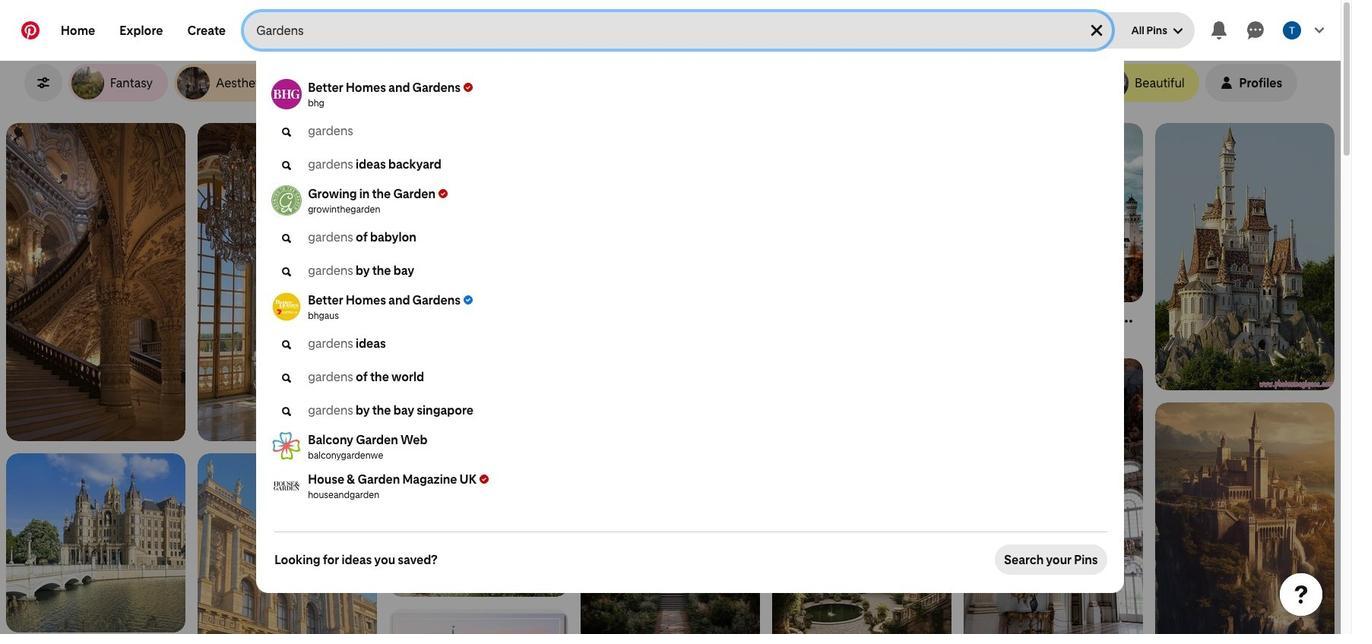Task type: locate. For each thing, give the bounding box(es) containing it.
filter image
[[37, 77, 49, 89]]

this contains: lego creator 3 in 1 medieval castle toy, transforms from castle to tower to marketplace, includes skeleton and dragon figure, with 3 minifigures and catapult, 31120 image
[[389, 123, 569, 303]]

2 vertical spatial domain verification icon image
[[480, 475, 489, 484]]

see the best of bavaria on a day trip from munich, led by an expert local guide! during tours of the region's two famous highlights – neuschwanstein castle and linderhof castle – learn about king ludwig ii, the shy yet extravagant 19th-century leader who made the two fairy-tale castles his home. visit the idyllic villages of hohenschwangau and oberammergau. image
[[964, 123, 1144, 303]]

1 vertical spatial domain verification icon image
[[439, 189, 448, 198]]

domain verification icon image
[[464, 83, 473, 92], [439, 189, 448, 198], [480, 475, 489, 484]]

this contains an image of: image
[[581, 423, 760, 635], [773, 452, 952, 635], [198, 454, 377, 635]]

this contains an image of: pays des conte de fee beast's castle image
[[1156, 123, 1335, 391]]

0 vertical spatial domain verification icon image
[[464, 83, 473, 92]]

Search text field
[[256, 12, 1076, 49]]

1 horizontal spatial domain verification icon image
[[464, 83, 473, 92]]

0 horizontal spatial domain verification icon image
[[439, 189, 448, 198]]

2 horizontal spatial this contains an image of: image
[[773, 452, 952, 635]]

merchant verification badge icon image
[[464, 296, 473, 305]]

list
[[0, 123, 1341, 635]]

warnemunde (berlin) image
[[6, 454, 186, 633]]

a castle on top of a waterfall is an artwork made possible with midjourney ai. image
[[1156, 403, 1335, 635]]



Task type: describe. For each thing, give the bounding box(es) containing it.
0 horizontal spatial this contains an image of: image
[[198, 454, 377, 635]]

this contains an image of: european travel image
[[964, 359, 1144, 635]]

this contains an image of: phone background image
[[6, 123, 186, 442]]

2 horizontal spatial domain verification icon image
[[480, 475, 489, 484]]

tara schultz image
[[1284, 21, 1302, 40]]

person image
[[1222, 77, 1234, 89]]

this contains an image of: 💐 image
[[389, 359, 569, 598]]

dropdown image
[[1174, 27, 1183, 36]]

prices may vary. - quantity 1 pcs - all magnets are brand new! - measures (approx) 2.5 x 3.5 inches - flexible magnetic fridge - the highest quality magnet available - great gift - this is a beautiful refrigerator magnet 
 - all fridge magnets are brand new! 
 - the highest quality magnet available ,wrap with plastic bag for protect the photo from fingerprint or scratch. 
 - fridge magnet or refrigerator magnet can be used around your home to display on your fridge, locker, cabinet and all metal image
[[389, 610, 569, 635]]

1 horizontal spatial this contains an image of: image
[[581, 423, 760, 635]]

this contains an image of: pin by alice on pictures | castle aesthetic, baroque architecture, art and architecture image
[[198, 123, 377, 442]]



Task type: vqa. For each thing, say whether or not it's contained in the screenshot.
Pinterest link
no



